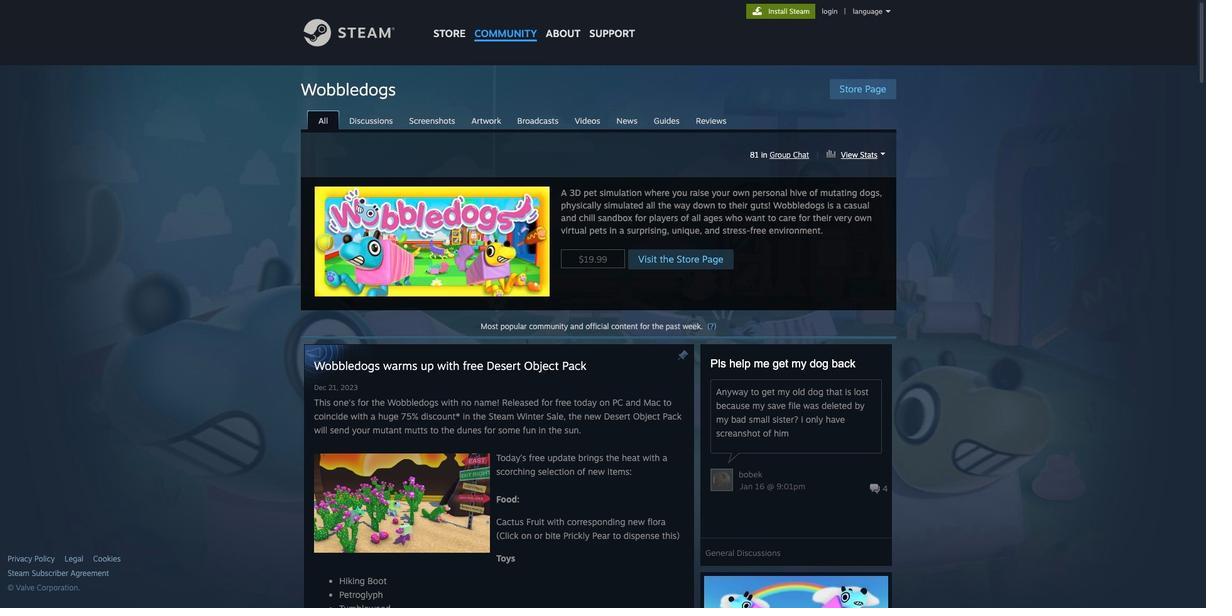 Task type: vqa. For each thing, say whether or not it's contained in the screenshot.
geospatial
no



Task type: locate. For each thing, give the bounding box(es) containing it.
account menu navigation
[[747, 4, 894, 19]]



Task type: describe. For each thing, give the bounding box(es) containing it.
link to the steam homepage image
[[304, 19, 414, 47]]

global menu navigation
[[429, 0, 640, 46]]



